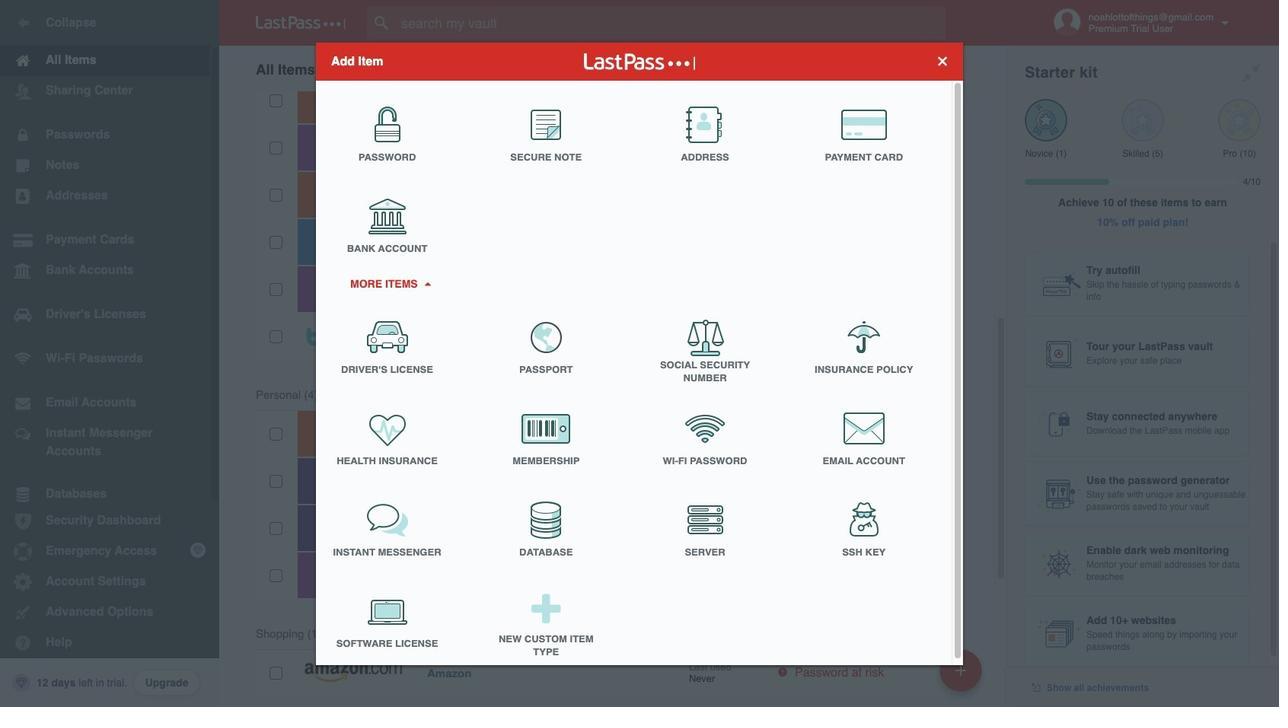 Task type: vqa. For each thing, say whether or not it's contained in the screenshot.
search my vault text box
yes



Task type: describe. For each thing, give the bounding box(es) containing it.
lastpass image
[[256, 16, 346, 30]]

new item navigation
[[935, 645, 992, 708]]



Task type: locate. For each thing, give the bounding box(es) containing it.
main navigation navigation
[[0, 0, 219, 708]]

caret right image
[[422, 282, 433, 286]]

dialog
[[316, 42, 964, 670]]

search my vault text field
[[367, 6, 976, 40]]

new item image
[[956, 665, 967, 676]]

vault options navigation
[[219, 46, 1007, 91]]

Search search field
[[367, 6, 976, 40]]



